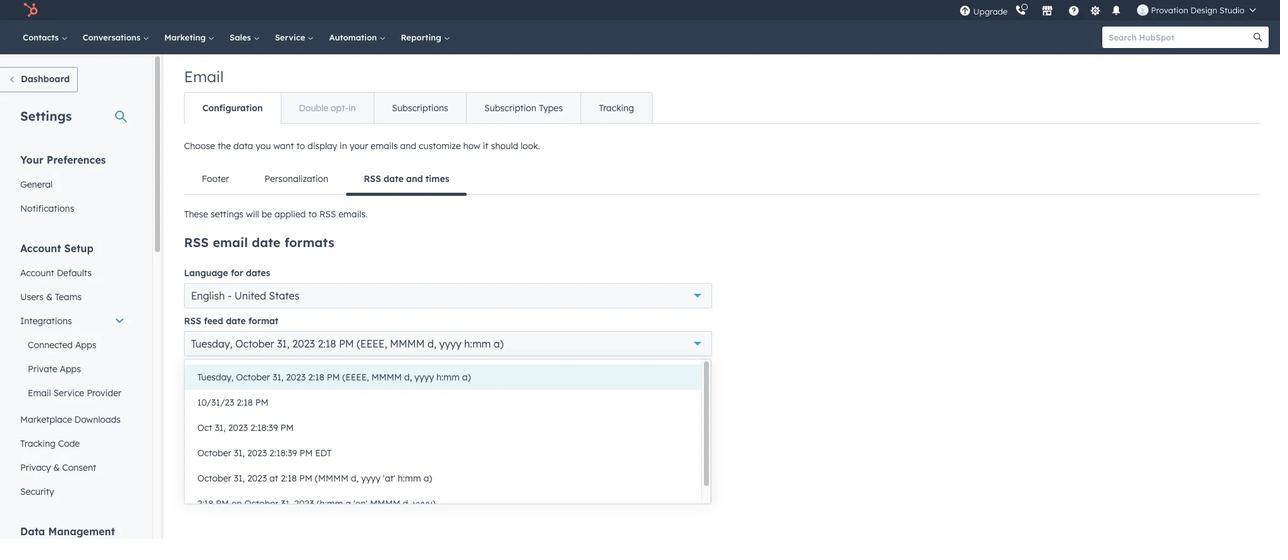 Task type: locate. For each thing, give the bounding box(es) containing it.
d, up tuesday, october 31, 2023 2:18 pm (eeee, mmmm d, yyyy h:mm a) button
[[428, 338, 436, 350]]

a) for 'october 31, 2023 at 2:18 pm (mmmm d, yyyy 'at' h:mm a)' button
[[424, 473, 432, 485]]

2:18 pm on october 31, 2023 (h:mm a 'on' mmmm d, yyyy) button
[[185, 492, 702, 517]]

1 vertical spatial navigation
[[184, 164, 1260, 196]]

1 vertical spatial email
[[28, 388, 51, 399]]

2:18
[[318, 338, 336, 350], [308, 372, 324, 383], [237, 397, 253, 409], [281, 473, 297, 485], [197, 499, 213, 510]]

october 31, 2023 at 2:18 pm (mmmm d, yyyy 'at' h:mm a) button
[[185, 466, 702, 492]]

tuesday, october 31, 2023 2:18 pm (eeee, mmmm d, yyyy h:mm a)
[[191, 338, 504, 350], [197, 372, 471, 383]]

navigation for choose the data you want to display in your emails and customize how it should look.
[[184, 164, 1260, 196]]

date for rss email date formats
[[252, 235, 281, 251]]

account up users on the bottom left of the page
[[20, 268, 54, 279]]

& right privacy
[[53, 462, 60, 474]]

a) inside button
[[462, 372, 471, 383]]

1 vertical spatial apps
[[60, 364, 81, 375]]

tracking
[[599, 102, 634, 114], [20, 438, 56, 450]]

date
[[384, 173, 404, 185], [252, 235, 281, 251], [226, 316, 246, 327]]

email inside account setup element
[[28, 388, 51, 399]]

tuesday, october 31, 2023 2:18 pm (eeee, mmmm d, yyyy h:mm a) button
[[184, 331, 712, 357]]

0 horizontal spatial a)
[[424, 473, 432, 485]]

applied
[[275, 209, 306, 220]]

rss for rss date and times
[[364, 173, 381, 185]]

will
[[246, 209, 259, 220]]

email for email service provider
[[28, 388, 51, 399]]

united
[[235, 290, 266, 302]]

0 vertical spatial &
[[46, 292, 52, 303]]

rss date and times
[[364, 173, 449, 185]]

date inside navigation
[[384, 173, 404, 185]]

0 vertical spatial (eeee,
[[357, 338, 387, 350]]

emails.
[[339, 209, 368, 220]]

h:mm inside button
[[437, 372, 460, 383]]

rss down choose the data you want to display in your emails and customize how it should look.
[[364, 173, 381, 185]]

and
[[400, 140, 416, 152], [406, 173, 423, 185]]

private apps
[[28, 364, 81, 375]]

2 horizontal spatial date
[[384, 173, 404, 185]]

integrations
[[20, 316, 72, 327]]

october 31, 2023 2:18:39 pm edt button
[[185, 441, 702, 466]]

2023 inside 'button'
[[294, 499, 314, 510]]

display
[[308, 140, 337, 152]]

d, up 10/31/23 2:18 pm button
[[404, 372, 412, 383]]

tracking inside navigation
[[599, 102, 634, 114]]

defaults
[[57, 268, 92, 279]]

pm inside october 31, 2023 2:18:39 pm edt button
[[300, 448, 313, 459]]

& for users
[[46, 292, 52, 303]]

'at'
[[383, 473, 395, 485]]

2:18:39
[[250, 423, 278, 434], [270, 448, 297, 459]]

settings link
[[1088, 3, 1103, 17]]

yyyy inside tuesday, october 31, 2023 2:18 pm (eeee, mmmm d, yyyy h:mm a) button
[[415, 372, 434, 383]]

2023 inside popup button
[[292, 338, 315, 350]]

format
[[248, 316, 278, 327]]

0 vertical spatial and
[[400, 140, 416, 152]]

tracking for tracking code
[[20, 438, 56, 450]]

2 horizontal spatial a)
[[494, 338, 504, 350]]

0 vertical spatial h:mm
[[464, 338, 491, 350]]

h:mm right 'at' at the bottom of the page
[[398, 473, 421, 485]]

sales link
[[222, 20, 267, 54]]

2:18:39 for oct 31, 2023 2:18:39 pm
[[250, 423, 278, 434]]

d, right the (mmmm
[[351, 473, 359, 485]]

and right 'emails'
[[400, 140, 416, 152]]

1 horizontal spatial yyyy
[[415, 372, 434, 383]]

1 horizontal spatial email
[[184, 67, 224, 86]]

dates
[[246, 268, 270, 279]]

0 vertical spatial apps
[[75, 340, 96, 351]]

1 vertical spatial date
[[252, 235, 281, 251]]

1 vertical spatial tuesday, october 31, 2023 2:18 pm (eeee, mmmm d, yyyy h:mm a)
[[197, 372, 471, 383]]

0 vertical spatial tracking
[[599, 102, 634, 114]]

1 horizontal spatial to
[[308, 209, 317, 220]]

10/31/23 2:18 pm button
[[185, 390, 702, 416]]

yyyy
[[439, 338, 462, 350], [415, 372, 434, 383], [361, 473, 381, 485]]

mmmm right 'on'
[[370, 499, 400, 510]]

0 vertical spatial account
[[20, 242, 61, 255]]

tuesday, october 31, 2023 2:18 pm (eeee, mmmm d, yyyy h:mm a) inside tuesday, october 31, 2023 2:18 pm (eeee, mmmm d, yyyy h:mm a) popup button
[[191, 338, 504, 350]]

email down private
[[28, 388, 51, 399]]

your preferences
[[20, 154, 106, 166]]

0 vertical spatial email
[[184, 67, 224, 86]]

0 vertical spatial service
[[275, 32, 308, 42]]

2:18 inside popup button
[[318, 338, 336, 350]]

2:18 inside 'button'
[[197, 499, 213, 510]]

1 vertical spatial yyyy
[[415, 372, 434, 383]]

0 vertical spatial tuesday,
[[191, 338, 233, 350]]

dashboard
[[21, 73, 70, 85]]

account
[[20, 242, 61, 255], [20, 268, 54, 279]]

0 horizontal spatial to
[[297, 140, 305, 152]]

1 vertical spatial in
[[340, 140, 347, 152]]

notifications button
[[1106, 0, 1127, 20]]

a)
[[494, 338, 504, 350], [462, 372, 471, 383], [424, 473, 432, 485]]

rss left emails. on the top
[[319, 209, 336, 220]]

d, left yyyy)
[[403, 499, 411, 510]]

service right sales link
[[275, 32, 308, 42]]

a) inside button
[[424, 473, 432, 485]]

oct 31, 2023 2:18:39 pm button
[[185, 416, 702, 441]]

1 vertical spatial service
[[53, 388, 84, 399]]

0 horizontal spatial &
[[46, 292, 52, 303]]

1 horizontal spatial date
[[252, 235, 281, 251]]

0 horizontal spatial h:mm
[[398, 473, 421, 485]]

users & teams link
[[13, 285, 132, 309]]

d, inside button
[[351, 473, 359, 485]]

2 navigation from the top
[[184, 164, 1260, 196]]

service down private apps link
[[53, 388, 84, 399]]

october 31, 2023 2:18:39 pm edt
[[197, 448, 332, 459]]

yyyy left 'at' at the bottom of the page
[[361, 473, 381, 485]]

double opt-in
[[299, 102, 356, 114]]

0 vertical spatial in
[[349, 102, 356, 114]]

1 horizontal spatial &
[[53, 462, 60, 474]]

1 vertical spatial to
[[308, 209, 317, 220]]

1 vertical spatial (eeee,
[[342, 372, 369, 383]]

31, inside button
[[234, 473, 245, 485]]

2 vertical spatial mmmm
[[370, 499, 400, 510]]

hubspot link
[[15, 3, 47, 18]]

to right want
[[297, 140, 305, 152]]

privacy & consent
[[20, 462, 96, 474]]

1 horizontal spatial a)
[[462, 372, 471, 383]]

subscription types link
[[466, 93, 581, 123]]

date down 'emails'
[[384, 173, 404, 185]]

0 horizontal spatial service
[[53, 388, 84, 399]]

navigation
[[184, 92, 653, 124], [184, 164, 1260, 196]]

2 horizontal spatial h:mm
[[464, 338, 491, 350]]

h:mm inside button
[[398, 473, 421, 485]]

and left times
[[406, 173, 423, 185]]

to right applied
[[308, 209, 317, 220]]

& inside privacy & consent link
[[53, 462, 60, 474]]

marketplaces image
[[1042, 6, 1053, 17]]

0 vertical spatial to
[[297, 140, 305, 152]]

2:18:39 for october 31, 2023 2:18:39 pm edt
[[270, 448, 297, 459]]

double opt-in link
[[281, 93, 374, 123]]

1 horizontal spatial h:mm
[[437, 372, 460, 383]]

account for account defaults
[[20, 268, 54, 279]]

navigation containing configuration
[[184, 92, 653, 124]]

october inside 'button'
[[244, 499, 278, 510]]

yyyy up tuesday, october 31, 2023 2:18 pm (eeee, mmmm d, yyyy h:mm a) button
[[439, 338, 462, 350]]

upgrade
[[974, 6, 1008, 16]]

1 vertical spatial tracking
[[20, 438, 56, 450]]

1 vertical spatial a)
[[462, 372, 471, 383]]

0 horizontal spatial date
[[226, 316, 246, 327]]

2:18:39 up at
[[270, 448, 297, 459]]

2 vertical spatial a)
[[424, 473, 432, 485]]

mmmm up tuesday, october 31, 2023 2:18 pm (eeee, mmmm d, yyyy h:mm a) button
[[390, 338, 425, 350]]

1 vertical spatial 2:18:39
[[270, 448, 297, 459]]

mmmm up 10/31/23 2:18 pm button
[[372, 372, 402, 383]]

private
[[28, 364, 57, 375]]

october inside popup button
[[235, 338, 274, 350]]

personalization
[[265, 173, 328, 185]]

2 vertical spatial yyyy
[[361, 473, 381, 485]]

h:mm
[[464, 338, 491, 350], [437, 372, 460, 383], [398, 473, 421, 485]]

tuesday, up 10/31/23 on the left bottom of page
[[197, 372, 234, 383]]

should
[[491, 140, 518, 152]]

d, inside popup button
[[428, 338, 436, 350]]

10/31/23
[[197, 397, 234, 409]]

d, inside 'button'
[[403, 499, 411, 510]]

-
[[228, 290, 232, 302]]

list box
[[185, 360, 711, 517]]

0 horizontal spatial yyyy
[[361, 473, 381, 485]]

2 account from the top
[[20, 268, 54, 279]]

apps up email service provider link
[[60, 364, 81, 375]]

0 vertical spatial 2:18:39
[[250, 423, 278, 434]]

tuesday, down feed
[[191, 338, 233, 350]]

1 vertical spatial tuesday,
[[197, 372, 234, 383]]

2 horizontal spatial yyyy
[[439, 338, 462, 350]]

account inside 'link'
[[20, 268, 54, 279]]

d, inside button
[[404, 372, 412, 383]]

provation
[[1151, 5, 1189, 15]]

tracking code link
[[13, 432, 132, 456]]

h:mm up tuesday, october 31, 2023 2:18 pm (eeee, mmmm d, yyyy h:mm a) button
[[464, 338, 491, 350]]

0 vertical spatial date
[[384, 173, 404, 185]]

october
[[235, 338, 274, 350], [236, 372, 270, 383], [197, 448, 231, 459], [197, 473, 231, 485], [244, 499, 278, 510]]

1 vertical spatial mmmm
[[372, 372, 402, 383]]

integrations button
[[13, 309, 132, 333]]

1 vertical spatial h:mm
[[437, 372, 460, 383]]

upgrade image
[[960, 5, 971, 17]]

tracking inside account setup element
[[20, 438, 56, 450]]

subscriptions link
[[374, 93, 466, 123]]

hubspot image
[[23, 3, 38, 18]]

rss left feed
[[184, 316, 201, 327]]

account defaults link
[[13, 261, 132, 285]]

2:18:39 up october 31, 2023 2:18:39 pm edt
[[250, 423, 278, 434]]

& right users on the bottom left of the page
[[46, 292, 52, 303]]

1 navigation from the top
[[184, 92, 653, 124]]

0 horizontal spatial tracking
[[20, 438, 56, 450]]

subscription
[[484, 102, 537, 114]]

2023 inside button
[[247, 473, 267, 485]]

account setup
[[20, 242, 94, 255]]

date right feed
[[226, 316, 246, 327]]

0 vertical spatial a)
[[494, 338, 504, 350]]

these
[[184, 209, 208, 220]]

how
[[463, 140, 481, 152]]

0 vertical spatial tuesday, october 31, 2023 2:18 pm (eeee, mmmm d, yyyy h:mm a)
[[191, 338, 504, 350]]

tuesday,
[[191, 338, 233, 350], [197, 372, 234, 383]]

0 horizontal spatial email
[[28, 388, 51, 399]]

1 account from the top
[[20, 242, 61, 255]]

oct
[[197, 423, 212, 434]]

& inside users & teams link
[[46, 292, 52, 303]]

mmmm inside tuesday, october 31, 2023 2:18 pm (eeee, mmmm d, yyyy h:mm a) popup button
[[390, 338, 425, 350]]

0 vertical spatial mmmm
[[390, 338, 425, 350]]

rss inside navigation
[[364, 173, 381, 185]]

2 vertical spatial date
[[226, 316, 246, 327]]

your
[[20, 154, 44, 166]]

'on'
[[354, 499, 368, 510]]

contacts
[[23, 32, 61, 42]]

h:mm inside popup button
[[464, 338, 491, 350]]

1 horizontal spatial tracking
[[599, 102, 634, 114]]

rss down these
[[184, 235, 209, 251]]

0 vertical spatial navigation
[[184, 92, 653, 124]]

data
[[20, 526, 45, 538]]

provation design studio
[[1151, 5, 1245, 15]]

account up account defaults
[[20, 242, 61, 255]]

1 vertical spatial &
[[53, 462, 60, 474]]

emails
[[371, 140, 398, 152]]

yyyy up 10/31/23 2:18 pm button
[[415, 372, 434, 383]]

times
[[426, 173, 449, 185]]

provation design studio button
[[1130, 0, 1264, 20]]

2 vertical spatial h:mm
[[398, 473, 421, 485]]

yyyy inside tuesday, october 31, 2023 2:18 pm (eeee, mmmm d, yyyy h:mm a) popup button
[[439, 338, 462, 350]]

apps up private apps link
[[75, 340, 96, 351]]

1 horizontal spatial in
[[349, 102, 356, 114]]

account defaults
[[20, 268, 92, 279]]

calling icon image
[[1015, 5, 1027, 16]]

choose the data you want to display in your emails and customize how it should look.
[[184, 140, 540, 152]]

0 vertical spatial yyyy
[[439, 338, 462, 350]]

1 vertical spatial account
[[20, 268, 54, 279]]

2023
[[292, 338, 315, 350], [286, 372, 306, 383], [228, 423, 248, 434], [247, 448, 267, 459], [247, 473, 267, 485], [294, 499, 314, 510]]

email down the marketing link
[[184, 67, 224, 86]]

conversations link
[[75, 20, 157, 54]]

footer link
[[184, 164, 247, 194]]

menu
[[958, 0, 1265, 20]]

settings image
[[1090, 5, 1101, 17]]

date down be
[[252, 235, 281, 251]]

october 31, 2023 at 2:18 pm (mmmm d, yyyy 'at' h:mm a)
[[197, 473, 432, 485]]

yyyy inside 'october 31, 2023 at 2:18 pm (mmmm d, yyyy 'at' h:mm a)' button
[[361, 473, 381, 485]]

in left your
[[340, 140, 347, 152]]

look.
[[521, 140, 540, 152]]

h:mm up 10/31/23 2:18 pm button
[[437, 372, 460, 383]]

in up your
[[349, 102, 356, 114]]

navigation containing footer
[[184, 164, 1260, 196]]



Task type: vqa. For each thing, say whether or not it's contained in the screenshot.
Account Defaults link
yes



Task type: describe. For each thing, give the bounding box(es) containing it.
(mmmm
[[315, 473, 349, 485]]

automation
[[329, 32, 379, 42]]

dashboard link
[[0, 67, 78, 92]]

configuration link
[[185, 93, 281, 123]]

setup
[[64, 242, 94, 255]]

list box containing tuesday, october 31, 2023 2:18 pm (eeee, mmmm d, yyyy h:mm a)
[[185, 360, 711, 517]]

your
[[350, 140, 368, 152]]

you
[[256, 140, 271, 152]]

marketplaces button
[[1034, 0, 1061, 20]]

users & teams
[[20, 292, 82, 303]]

account setup element
[[13, 242, 132, 504]]

marketplace downloads link
[[13, 408, 132, 432]]

1 vertical spatial and
[[406, 173, 423, 185]]

personalization link
[[247, 164, 346, 194]]

Search HubSpot search field
[[1103, 27, 1258, 48]]

states
[[269, 290, 299, 302]]

email for email
[[184, 67, 224, 86]]

james peterson image
[[1138, 4, 1149, 16]]

mmmm inside 2:18 pm on october 31, 2023 (h:mm a 'on' mmmm d, yyyy) 'button'
[[370, 499, 400, 510]]

general
[[20, 179, 53, 190]]

contacts link
[[15, 20, 75, 54]]

conversations
[[83, 32, 143, 42]]

rss feed date format
[[184, 316, 278, 327]]

connected apps
[[28, 340, 96, 351]]

31, inside 'button'
[[281, 499, 292, 510]]

settings
[[211, 209, 244, 220]]

a
[[346, 499, 351, 510]]

search image
[[1254, 33, 1263, 42]]

date for rss feed date format
[[226, 316, 246, 327]]

31, inside popup button
[[277, 338, 290, 350]]

& for privacy
[[53, 462, 60, 474]]

(h:mm
[[317, 499, 343, 510]]

mmmm inside tuesday, october 31, 2023 2:18 pm (eeee, mmmm d, yyyy h:mm a) button
[[372, 372, 402, 383]]

pm inside oct 31, 2023 2:18:39 pm button
[[281, 423, 294, 434]]

to for applied
[[308, 209, 317, 220]]

in inside navigation
[[349, 102, 356, 114]]

(eeee, inside popup button
[[357, 338, 387, 350]]

2:18 pm on october 31, 2023 (h:mm a 'on' mmmm d, yyyy)
[[197, 499, 436, 510]]

design
[[1191, 5, 1218, 15]]

data management
[[20, 526, 115, 538]]

notifications link
[[13, 197, 132, 221]]

help image
[[1069, 6, 1080, 17]]

notifications
[[20, 203, 74, 214]]

sales
[[230, 32, 253, 42]]

it
[[483, 140, 489, 152]]

email service provider
[[28, 388, 121, 399]]

teams
[[55, 292, 82, 303]]

pm inside tuesday, october 31, 2023 2:18 pm (eeee, mmmm d, yyyy h:mm a) button
[[327, 372, 340, 383]]

a) for tuesday, october 31, 2023 2:18 pm (eeee, mmmm d, yyyy h:mm a) button
[[462, 372, 471, 383]]

0 horizontal spatial in
[[340, 140, 347, 152]]

general link
[[13, 173, 132, 197]]

pm inside tuesday, october 31, 2023 2:18 pm (eeee, mmmm d, yyyy h:mm a) popup button
[[339, 338, 354, 350]]

double
[[299, 102, 328, 114]]

studio
[[1220, 5, 1245, 15]]

settings
[[20, 108, 72, 124]]

10/31/23 2:18 pm
[[197, 397, 268, 409]]

privacy
[[20, 462, 51, 474]]

rss for rss email date formats
[[184, 235, 209, 251]]

account for account setup
[[20, 242, 61, 255]]

marketing link
[[157, 20, 222, 54]]

rss date and times link
[[346, 164, 467, 196]]

service inside account setup element
[[53, 388, 84, 399]]

h:mm for tuesday, october 31, 2023 2:18 pm (eeee, mmmm d, yyyy h:mm a) button
[[437, 372, 460, 383]]

pm inside 10/31/23 2:18 pm button
[[255, 397, 268, 409]]

provider
[[87, 388, 121, 399]]

(eeee, inside button
[[342, 372, 369, 383]]

users
[[20, 292, 44, 303]]

a) inside popup button
[[494, 338, 504, 350]]

subscriptions
[[392, 102, 448, 114]]

edt
[[315, 448, 332, 459]]

h:mm for 'october 31, 2023 at 2:18 pm (mmmm d, yyyy 'at' h:mm a)' button
[[398, 473, 421, 485]]

tracking code
[[20, 438, 80, 450]]

tuesday, inside popup button
[[191, 338, 233, 350]]

privacy & consent link
[[13, 456, 132, 480]]

2:18 inside button
[[281, 473, 297, 485]]

the
[[218, 140, 231, 152]]

rss for rss feed date format
[[184, 316, 201, 327]]

feed
[[204, 316, 223, 327]]

language for dates
[[184, 268, 270, 279]]

on
[[232, 499, 242, 510]]

navigation for email
[[184, 92, 653, 124]]

want
[[273, 140, 294, 152]]

email
[[213, 235, 248, 251]]

notifications image
[[1111, 6, 1122, 17]]

pm inside 2:18 pm on october 31, 2023 (h:mm a 'on' mmmm d, yyyy) 'button'
[[216, 499, 229, 510]]

apps for connected apps
[[75, 340, 96, 351]]

at
[[270, 473, 278, 485]]

preferences
[[47, 154, 106, 166]]

customize
[[419, 140, 461, 152]]

yyyy)
[[413, 499, 436, 510]]

apps for private apps
[[60, 364, 81, 375]]

october inside button
[[197, 473, 231, 485]]

your preferences element
[[13, 153, 132, 221]]

for
[[231, 268, 243, 279]]

to for want
[[297, 140, 305, 152]]

connected
[[28, 340, 73, 351]]

rss email date formats
[[184, 235, 334, 251]]

formats
[[285, 235, 334, 251]]

pm inside 'october 31, 2023 at 2:18 pm (mmmm d, yyyy 'at' h:mm a)' button
[[299, 473, 312, 485]]

code
[[58, 438, 80, 450]]

tuesday, inside button
[[197, 372, 234, 383]]

private apps link
[[13, 357, 132, 381]]

security
[[20, 486, 54, 498]]

tracking for tracking
[[599, 102, 634, 114]]

tuesday, october 31, 2023 2:18 pm (eeee, mmmm d, yyyy h:mm a) inside tuesday, october 31, 2023 2:18 pm (eeee, mmmm d, yyyy h:mm a) button
[[197, 372, 471, 383]]

security link
[[13, 480, 132, 504]]

choose
[[184, 140, 215, 152]]

management
[[48, 526, 115, 538]]

english - united states button
[[184, 283, 712, 309]]

reporting link
[[393, 20, 458, 54]]

email service provider link
[[13, 381, 132, 406]]

menu containing provation design studio
[[958, 0, 1265, 20]]

oct 31, 2023 2:18:39 pm
[[197, 423, 294, 434]]

opt-
[[331, 102, 349, 114]]

marketplace
[[20, 414, 72, 426]]

consent
[[62, 462, 96, 474]]

english - united states
[[191, 290, 299, 302]]

1 horizontal spatial service
[[275, 32, 308, 42]]

footer
[[202, 173, 229, 185]]



